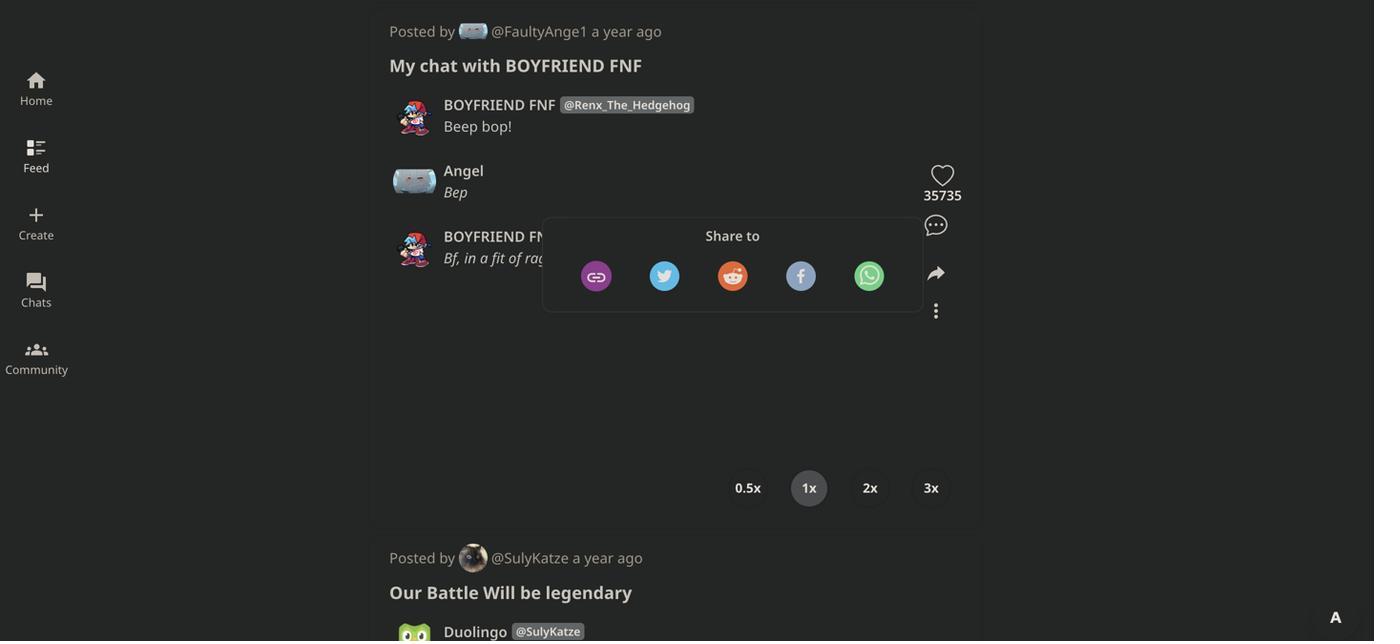 Task type: locate. For each thing, give the bounding box(es) containing it.
be
[[520, 581, 541, 604]]

copy link to this post image
[[585, 266, 607, 288]]

@sulykatze
[[491, 548, 569, 568], [516, 624, 580, 639]]

a
[[592, 21, 600, 41], [480, 248, 488, 268], [620, 248, 628, 268], [573, 548, 581, 568]]

create
[[19, 227, 54, 243]]

1 vertical spatial boyfriend
[[444, 95, 525, 115]]

0 vertical spatial posted
[[389, 21, 436, 41]]

ago up @renx_the_hedgehog
[[636, 21, 662, 41]]

2 vertical spatial fnf
[[529, 227, 556, 246]]

1 vertical spatial by
[[439, 548, 455, 568]]

1x
[[802, 479, 817, 497]]

year up @renx_the_hedgehog
[[603, 21, 633, 41]]

1 vertical spatial fnf
[[529, 95, 556, 115]]

facebook image
[[786, 261, 816, 292]]

chats link
[[21, 269, 52, 336]]

1 vertical spatial @sulykatze
[[516, 624, 580, 639]]

ago for our battle will be legendary
[[617, 548, 643, 568]]

our battle will be legendary
[[389, 581, 632, 604]]

1 by from the top
[[439, 21, 455, 41]]

posted by for chat
[[389, 21, 455, 41]]

share to
[[706, 227, 760, 245]]

@sulykatze down be on the bottom of the page
[[516, 624, 580, 639]]

create link
[[19, 201, 54, 269]]

@sulykatze up be on the bottom of the page
[[491, 548, 569, 568]]

0 vertical spatial posted by
[[389, 21, 455, 41]]

comments image
[[925, 213, 948, 236]]

bop!
[[482, 116, 512, 136]]

1 posted from the top
[[389, 21, 436, 41]]

boyfriend for @renx_the_hedgehog
[[444, 95, 525, 115]]

0 vertical spatial @sulykatze
[[491, 548, 569, 568]]

legendary
[[546, 581, 632, 604]]

home link
[[20, 67, 53, 134]]

share
[[706, 227, 743, 245]]

fnf inside boyfriend fnf bf, in a fit of rage, pulls out a shotgun
[[529, 227, 556, 246]]

boyfriend inside boyfriend fnf bf, in a fit of rage, pulls out a shotgun
[[444, 227, 525, 246]]

posted by up chat
[[389, 21, 455, 41]]

1 vertical spatial posted
[[389, 548, 436, 568]]

posted by
[[389, 21, 455, 41], [389, 548, 455, 568]]

reddit image
[[718, 261, 748, 292]]

will
[[483, 581, 516, 604]]

boyfriend inside boyfriend fnf @renx_the_hedgehog beep bop!
[[444, 95, 525, 115]]

year up legendary
[[584, 548, 614, 568]]

0.5x button
[[718, 464, 779, 513]]

shotgun
[[632, 248, 684, 268]]

by up battle
[[439, 548, 455, 568]]

boyfriend up bop!
[[444, 95, 525, 115]]

2 posted from the top
[[389, 548, 436, 568]]

our
[[389, 581, 422, 604]]

with
[[462, 54, 501, 77]]

posted for our
[[389, 548, 436, 568]]

boyfriend down @faultyange1
[[505, 54, 605, 77]]

boyfriend fnf bf, in a fit of rage, pulls out a shotgun
[[444, 227, 684, 268]]

feed link
[[23, 134, 49, 201]]

posted up our
[[389, 548, 436, 568]]

a right the in at the left top
[[480, 248, 488, 268]]

@sulykatze for @sulykatze a year ago
[[491, 548, 569, 568]]

bep
[[444, 182, 468, 202]]

2 by from the top
[[439, 548, 455, 568]]

by for chat
[[439, 21, 455, 41]]

1 posted by from the top
[[389, 21, 455, 41]]

boyfriend up fit
[[444, 227, 525, 246]]

a up legendary
[[573, 548, 581, 568]]

1 vertical spatial posted by
[[389, 548, 455, 568]]

posted by up our
[[389, 548, 455, 568]]

0 vertical spatial by
[[439, 21, 455, 41]]

ago
[[636, 21, 662, 41], [617, 548, 643, 568]]

my chat with boyfriend fnf
[[389, 54, 642, 77]]

fnf inside boyfriend fnf @renx_the_hedgehog beep bop!
[[529, 95, 556, 115]]

0 vertical spatial year
[[603, 21, 633, 41]]

1 vertical spatial year
[[584, 548, 614, 568]]

1 vertical spatial ago
[[617, 548, 643, 568]]

fnf
[[609, 54, 642, 77], [529, 95, 556, 115], [529, 227, 556, 246]]

year for fnf
[[603, 21, 633, 41]]

by
[[439, 21, 455, 41], [439, 548, 455, 568]]

ago up legendary
[[617, 548, 643, 568]]

battle
[[427, 581, 479, 604]]

like image
[[931, 165, 954, 188]]

home
[[20, 92, 53, 108]]

boyfriend
[[505, 54, 605, 77], [444, 95, 525, 115], [444, 227, 525, 246]]

year
[[603, 21, 633, 41], [584, 548, 614, 568]]

2 vertical spatial boyfriend
[[444, 227, 525, 246]]

rage,
[[525, 248, 558, 268]]

chats
[[21, 294, 52, 310]]

boyfriend fnf @renx_the_hedgehog beep bop!
[[444, 95, 690, 136]]

posted up the my
[[389, 21, 436, 41]]

by up chat
[[439, 21, 455, 41]]

share post dialog
[[542, 217, 924, 313]]

ago for my chat with boyfriend fnf
[[636, 21, 662, 41]]

0 vertical spatial ago
[[636, 21, 662, 41]]

fnf for boyfriend fnf @renx_the_hedgehog beep bop!
[[529, 95, 556, 115]]

fnf up rage,
[[529, 227, 556, 246]]

out
[[595, 248, 616, 268]]

fnf up @renx_the_hedgehog
[[609, 54, 642, 77]]

posted
[[389, 21, 436, 41], [389, 548, 436, 568]]

to
[[746, 227, 760, 245]]

2 posted by from the top
[[389, 548, 455, 568]]

fnf down my chat with boyfriend fnf
[[529, 95, 556, 115]]



Task type: describe. For each thing, give the bounding box(es) containing it.
2x
[[863, 479, 878, 497]]

@sulykatze a year ago
[[491, 548, 643, 568]]

feed
[[23, 160, 49, 176]]

a right @faultyange1
[[592, 21, 600, 41]]

more options image
[[925, 300, 948, 323]]

35735
[[924, 186, 962, 204]]

1x button
[[779, 464, 840, 513]]

angel
[[444, 161, 484, 180]]

posted by for battle
[[389, 548, 455, 568]]

whatsapp image
[[854, 261, 885, 292]]

0 vertical spatial fnf
[[609, 54, 642, 77]]

@renx_the_hedgehog
[[564, 97, 690, 112]]

@faultyange1
[[491, 21, 588, 41]]

a right out
[[620, 248, 628, 268]]

fnf for boyfriend fnf bf, in a fit of rage, pulls out a shotgun
[[529, 227, 556, 246]]

my
[[389, 54, 415, 77]]

pulls
[[561, 248, 591, 268]]

posted for my
[[389, 21, 436, 41]]

of
[[509, 248, 521, 268]]

3x
[[924, 479, 939, 497]]

by for battle
[[439, 548, 455, 568]]

angel bep
[[444, 161, 484, 202]]

in
[[464, 248, 476, 268]]

share image
[[925, 262, 948, 285]]

fit
[[492, 248, 505, 268]]

bf,
[[444, 248, 461, 268]]

chat
[[420, 54, 458, 77]]

year for legendary
[[584, 548, 614, 568]]

twitter image
[[649, 261, 680, 292]]

beep
[[444, 116, 478, 136]]

community
[[5, 362, 68, 378]]

0.5x
[[735, 479, 761, 497]]

community link
[[5, 336, 68, 403]]

@sulykatze for @sulykatze
[[516, 624, 580, 639]]

3x button
[[901, 464, 962, 513]]

2x button
[[840, 464, 901, 513]]

@faultyange1 a year ago
[[491, 21, 662, 41]]

0 vertical spatial boyfriend
[[505, 54, 605, 77]]

boyfriend for bf,
[[444, 227, 525, 246]]



Task type: vqa. For each thing, say whether or not it's contained in the screenshot.
"LOGO"
no



